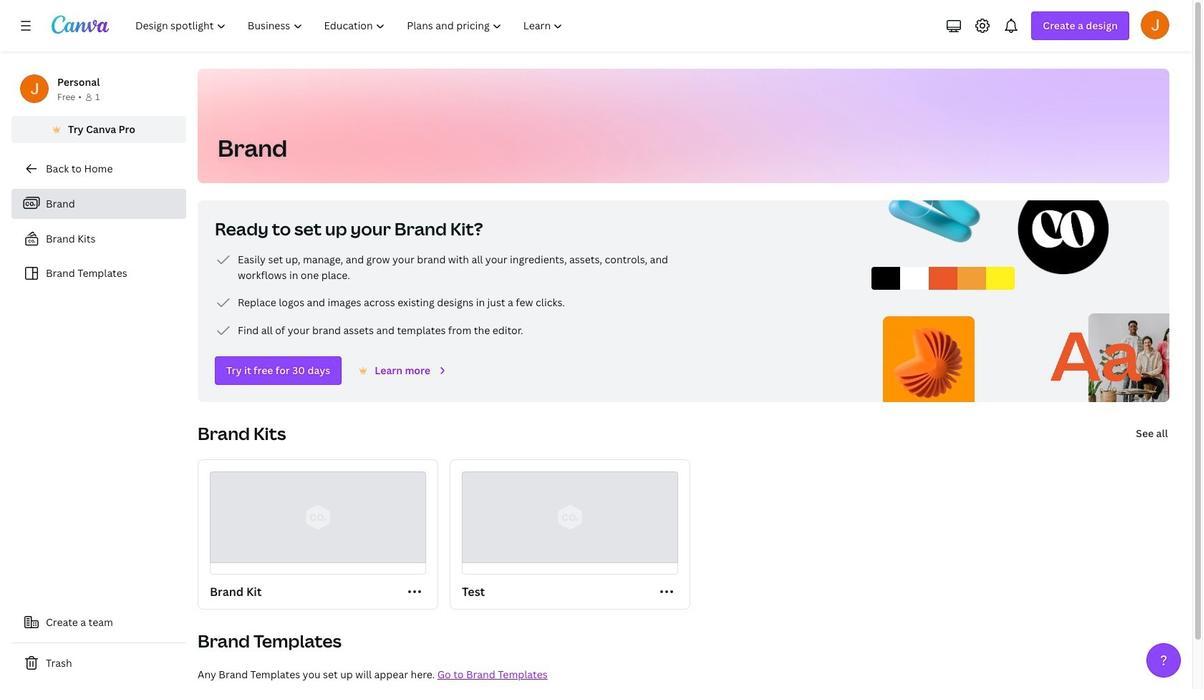 Task type: describe. For each thing, give the bounding box(es) containing it.
0 horizontal spatial list
[[11, 189, 186, 288]]

jeremy miller image
[[1141, 11, 1170, 39]]



Task type: vqa. For each thing, say whether or not it's contained in the screenshot.
Top level navigation ELEMENT
yes



Task type: locate. For each thing, give the bounding box(es) containing it.
1 horizontal spatial list
[[215, 251, 673, 340]]

top level navigation element
[[126, 11, 575, 40]]

list
[[11, 189, 186, 288], [215, 251, 673, 340]]



